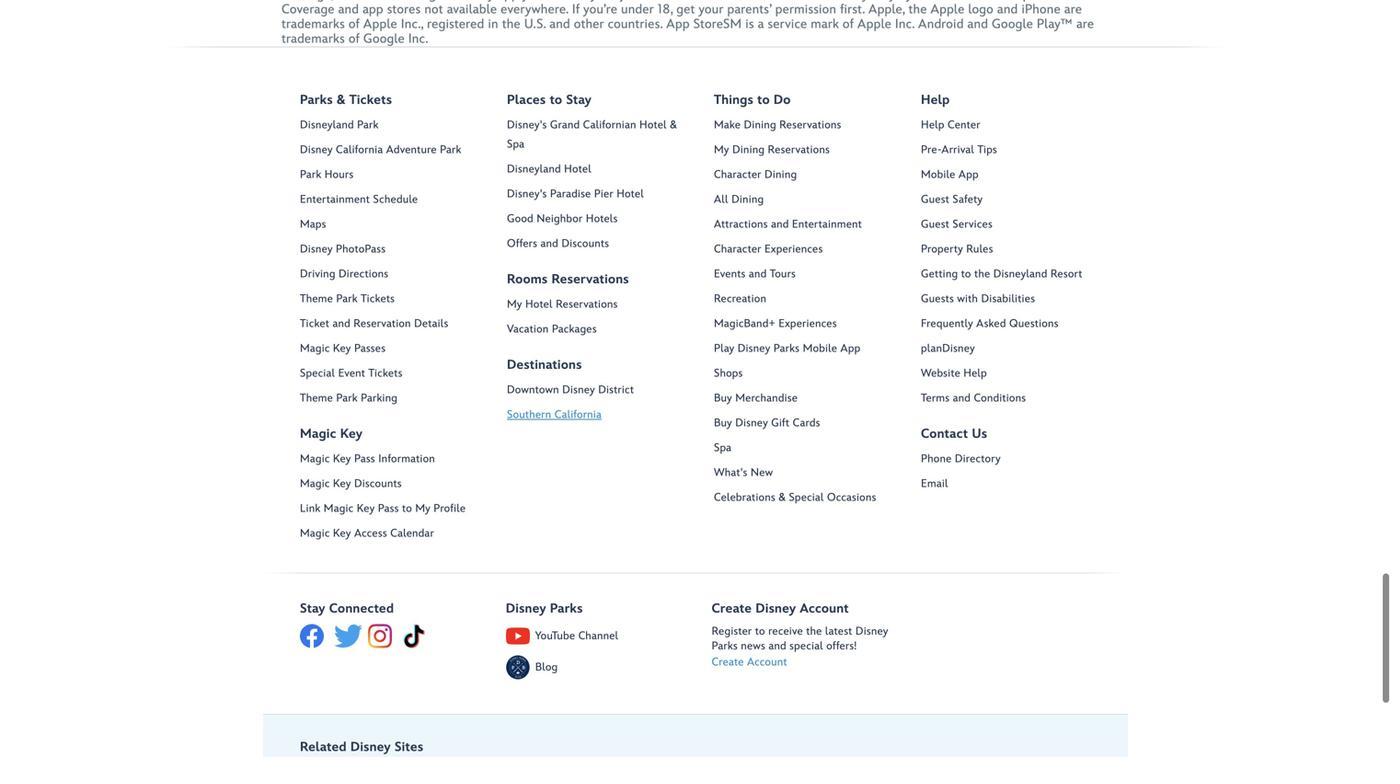 Task type: vqa. For each thing, say whether or not it's contained in the screenshot.
are
yes



Task type: describe. For each thing, give the bounding box(es) containing it.
character for character experiences
[[714, 243, 761, 256]]

a
[[758, 17, 764, 32]]

character for character dining
[[714, 168, 761, 181]]

hotel up disney's paradise pier hotel
[[564, 163, 591, 176]]

and left app
[[338, 2, 359, 17]]

1 trademarks from the top
[[282, 17, 345, 32]]

provider.
[[1023, 0, 1072, 2]]

and inside attractions and entertainment link
[[771, 218, 789, 231]]

phone directory link
[[921, 450, 1100, 469]]

disney's paradise pier hotel
[[507, 187, 644, 201]]

are right iphone
[[1064, 2, 1082, 17]]

shops
[[714, 367, 743, 380]]

features
[[796, 0, 842, 2]]

instagram image
[[368, 624, 392, 648]]

special inside things to do element
[[789, 491, 824, 504]]

disney parks element
[[506, 600, 712, 685]]

good neighbor hotels link
[[507, 209, 686, 229]]

1 horizontal spatial account
[[800, 601, 849, 617]]

terms and conditions
[[921, 392, 1026, 405]]

to up grand
[[550, 93, 562, 108]]

and right data
[[365, 0, 386, 2]]

attractions and entertainment
[[714, 218, 862, 231]]

help element
[[921, 116, 1128, 408]]

and inside create disney account register to receive the latest disney parks news and special offers! create account
[[769, 640, 786, 653]]

parking
[[361, 392, 397, 405]]

phone directory
[[921, 452, 1001, 466]]

maps
[[300, 218, 326, 231]]

terms
[[921, 392, 950, 405]]

experiences for magicband+ experiences
[[779, 317, 837, 330]]

character dining link
[[714, 165, 893, 185]]

magicband+ experiences link
[[714, 314, 893, 334]]

directory
[[955, 452, 1001, 466]]

magic key element
[[300, 450, 507, 543]]

us
[[972, 427, 987, 442]]

ticket and reservation details
[[300, 317, 448, 330]]

parks up disneyland park
[[300, 93, 333, 108]]

magic key discounts link
[[300, 474, 479, 494]]

data
[[337, 0, 362, 2]]

disney right the latest
[[856, 625, 888, 638]]

2 horizontal spatial apple
[[931, 2, 965, 17]]

and inside "offers and discounts" link
[[541, 237, 558, 250]]

disney's for disney's grand californian hotel & spa
[[507, 118, 547, 132]]

dining for make
[[744, 118, 776, 132]]

disneyland for disneyland park
[[300, 118, 354, 132]]

property
[[921, 243, 963, 256]]

app inside the message, data and roaming rates may apply. availability subject to handset limitations and features may vary by handset or service provider. coverage and app stores not available everywhere. if you're under 18, get your parents' permission first. apple, the apple logo and iphone are trademarks of apple inc., registered in the u.s. and other countries. app storesm is a service mark of apple inc. android and google play™ are trademarks of google inc.
[[666, 17, 690, 32]]

key for magic key discounts
[[333, 477, 351, 490]]

help for help
[[921, 93, 950, 108]]

0 horizontal spatial inc.
[[408, 31, 428, 47]]

schedule
[[373, 193, 418, 206]]

2 trademarks from the top
[[282, 31, 345, 47]]

dining for character
[[765, 168, 797, 181]]

getting
[[921, 267, 958, 281]]

is
[[745, 17, 754, 32]]

good neighbor hotels
[[507, 212, 618, 226]]

things
[[714, 93, 753, 108]]

disney inside the destinations element
[[562, 383, 595, 397]]

roaming
[[390, 0, 436, 2]]

guests with disabilities link
[[921, 289, 1100, 309]]

and down or
[[967, 17, 988, 32]]

disneyland inside help element
[[993, 267, 1047, 281]]

key for magic key passes
[[333, 342, 351, 355]]

and left if
[[549, 17, 570, 32]]

magic key passes link
[[300, 339, 479, 358]]

stay connected element
[[300, 600, 506, 655]]

magic key pass information link
[[300, 450, 479, 469]]

directions
[[339, 267, 389, 281]]

make
[[714, 118, 741, 132]]

by
[[899, 0, 912, 2]]

1 horizontal spatial apple
[[857, 17, 891, 32]]

2 vertical spatial help
[[964, 367, 987, 380]]

and right logo
[[997, 2, 1018, 17]]

californian
[[583, 118, 636, 132]]

app inside things to do element
[[840, 342, 861, 355]]

entertainment inside attractions and entertainment link
[[792, 218, 862, 231]]

my for my dining reservations
[[714, 143, 729, 157]]

southern california
[[507, 408, 602, 421]]

0 vertical spatial stay
[[566, 93, 592, 108]]

1 vertical spatial account
[[747, 656, 787, 669]]

make dining reservations link
[[714, 116, 893, 135]]

disneyland park link
[[300, 116, 479, 135]]

2 create from the top
[[712, 656, 744, 669]]

buy disney gift cards link
[[714, 414, 893, 433]]

theme for theme park tickets
[[300, 292, 333, 306]]

special event tickets link
[[300, 364, 479, 383]]

android
[[918, 17, 964, 32]]

celebrations & special occasions
[[714, 491, 876, 504]]

disneyland hotel link
[[507, 160, 686, 179]]

help for help center
[[921, 118, 944, 132]]

1 horizontal spatial google
[[992, 17, 1033, 32]]

and right parents' at the top
[[772, 0, 793, 2]]

play disney parks mobile app link
[[714, 339, 893, 358]]

buy for buy merchandise
[[714, 392, 732, 405]]

park for theme park tickets
[[336, 292, 358, 306]]

parks up youtube channel link
[[550, 601, 583, 617]]

1 horizontal spatial inc.
[[895, 17, 915, 32]]

magic down magic key discounts
[[324, 502, 354, 515]]

you're
[[583, 2, 617, 17]]

celebrations
[[714, 491, 775, 504]]

park right adventure
[[440, 143, 461, 157]]

character experiences
[[714, 243, 823, 256]]

rooms
[[507, 272, 548, 287]]

magic for magic key passes
[[300, 342, 330, 355]]

buy merchandise
[[714, 392, 798, 405]]

disney up park hours
[[300, 143, 333, 157]]

disneyland for disneyland hotel
[[507, 163, 561, 176]]

hotel inside 'disney's grand californian hotel & spa'
[[639, 118, 667, 132]]

1 handset from the left
[[660, 0, 705, 2]]

app inside help element
[[959, 168, 979, 181]]

rooms reservations element
[[507, 295, 714, 339]]

what's
[[714, 466, 747, 479]]

district
[[598, 383, 634, 397]]

key for magic key access calendar
[[333, 527, 351, 540]]

celebrations & special occasions link
[[714, 488, 893, 508]]

vacation packages link
[[507, 320, 686, 339]]

buy for buy disney gift cards
[[714, 416, 732, 430]]

frequently asked questions link
[[921, 314, 1100, 334]]

hotel right pier
[[617, 187, 644, 201]]

guests with disabilities
[[921, 292, 1035, 306]]

theme park tickets
[[300, 292, 395, 306]]

2 may from the left
[[846, 0, 869, 2]]

places to stay
[[507, 93, 592, 108]]

help center
[[921, 118, 980, 132]]

to inside magic key element
[[402, 502, 412, 515]]

parks & tickets element
[[300, 116, 507, 408]]

event
[[338, 367, 365, 380]]

property rules link
[[921, 240, 1100, 259]]

registered
[[427, 17, 484, 32]]

attractions and entertainment link
[[714, 215, 893, 234]]

park hours
[[300, 168, 354, 181]]

magic for magic key
[[300, 427, 336, 442]]

profile
[[434, 502, 466, 515]]

mobile inside things to do element
[[803, 342, 837, 355]]

key up magic key access calendar
[[357, 502, 375, 515]]

facebook image
[[300, 624, 324, 648]]

spa inside things to do element
[[714, 441, 732, 455]]

packages
[[552, 323, 597, 336]]

iphone
[[1022, 2, 1061, 17]]

& inside 'disney's grand californian hotel & spa'
[[670, 118, 677, 132]]

guest for guest services
[[921, 218, 949, 231]]

guest safety link
[[921, 190, 1100, 209]]

ticket and reservation details link
[[300, 314, 479, 334]]

and inside events and tours link
[[749, 267, 767, 281]]

california for parks & tickets
[[336, 143, 383, 157]]

offers and discounts
[[507, 237, 609, 250]]

do
[[774, 93, 791, 108]]

buy disney gift cards
[[714, 416, 820, 430]]

my hotel reservations link
[[507, 295, 686, 314]]

things to do
[[714, 93, 791, 108]]

phone
[[921, 452, 952, 466]]

places to stay element
[[507, 116, 714, 254]]

character experiences link
[[714, 240, 893, 259]]

destinations element
[[507, 381, 714, 425]]

disney up youtube channel icon
[[506, 601, 546, 617]]

with
[[957, 292, 978, 306]]

& for parks
[[337, 93, 345, 108]]

inc.,
[[401, 17, 423, 32]]

everywhere.
[[501, 2, 568, 17]]

create disney account register to receive the latest disney parks news and special offers! create account
[[712, 601, 888, 669]]

youtube channel image
[[506, 624, 530, 648]]

to inside the message, data and roaming rates may apply. availability subject to handset limitations and features may vary by handset or service provider. coverage and app stores not available everywhere. if you're under 18, get your parents' permission first. apple, the apple logo and iphone are trademarks of apple inc., registered in the u.s. and other countries. app storesm is a service mark of apple inc. android and google play™ are trademarks of google inc.
[[645, 0, 657, 2]]

tips
[[977, 143, 997, 157]]

reservations for my dining reservations
[[768, 143, 830, 157]]

the inside create disney account register to receive the latest disney parks news and special offers! create account
[[806, 625, 822, 638]]

register
[[712, 625, 752, 638]]

latest
[[825, 625, 852, 638]]

magic for magic key discounts
[[300, 477, 330, 490]]



Task type: locate. For each thing, give the bounding box(es) containing it.
apple
[[931, 2, 965, 17], [363, 17, 397, 32], [857, 17, 891, 32]]

attractions
[[714, 218, 768, 231]]

app left the "your"
[[666, 17, 690, 32]]

magic down magic key
[[300, 452, 330, 466]]

information
[[378, 452, 435, 466]]

disney parks
[[506, 601, 583, 617]]

tickets for theme park tickets
[[361, 292, 395, 306]]

and inside terms and conditions link
[[953, 392, 971, 405]]

0 vertical spatial special
[[300, 367, 335, 380]]

0 horizontal spatial account
[[747, 656, 787, 669]]

2 horizontal spatial disneyland
[[993, 267, 1047, 281]]

to left 18,
[[645, 0, 657, 2]]

1 vertical spatial entertainment
[[792, 218, 862, 231]]

my left profile at the bottom of page
[[415, 502, 430, 515]]

2 vertical spatial tickets
[[368, 367, 403, 380]]

0 horizontal spatial apple
[[363, 17, 397, 32]]

2 horizontal spatial my
[[714, 143, 729, 157]]

app up safety at the top right of page
[[959, 168, 979, 181]]

experiences
[[765, 243, 823, 256], [779, 317, 837, 330]]

& for celebrations
[[779, 491, 786, 504]]

pre-
[[921, 143, 942, 157]]

getting to the disneyland resort link
[[921, 265, 1100, 284]]

events
[[714, 267, 746, 281]]

1 vertical spatial guest
[[921, 218, 949, 231]]

and down neighbor
[[541, 237, 558, 250]]

my down make
[[714, 143, 729, 157]]

to inside help element
[[961, 267, 971, 281]]

dining for my
[[732, 143, 765, 157]]

vacation
[[507, 323, 549, 336]]

1 horizontal spatial app
[[840, 342, 861, 355]]

1 vertical spatial pass
[[378, 502, 399, 515]]

resort
[[1051, 267, 1082, 281]]

getting to the disneyland resort
[[921, 267, 1082, 281]]

0 vertical spatial spa
[[507, 138, 525, 151]]

related
[[300, 740, 347, 755]]

2 vertical spatial disneyland
[[993, 267, 1047, 281]]

park for disneyland park
[[357, 118, 379, 132]]

my down rooms
[[507, 298, 522, 311]]

california for destinations
[[554, 408, 602, 421]]

0 vertical spatial account
[[800, 601, 849, 617]]

0 vertical spatial disneyland
[[300, 118, 354, 132]]

app down magicband+ experiences link
[[840, 342, 861, 355]]

disney's inside 'disney's grand californian hotel & spa'
[[507, 118, 547, 132]]

disney's down 'places'
[[507, 118, 547, 132]]

to up the news
[[755, 625, 765, 638]]

1 disney's from the top
[[507, 118, 547, 132]]

key down magic key pass information
[[333, 477, 351, 490]]

things to do element
[[714, 116, 921, 508]]

1 vertical spatial buy
[[714, 416, 732, 430]]

not
[[424, 2, 443, 17]]

may left 'vary'
[[846, 0, 869, 2]]

theme inside "link"
[[300, 292, 333, 306]]

1 horizontal spatial my
[[507, 298, 522, 311]]

key for magic key pass information
[[333, 452, 351, 466]]

blog image
[[506, 656, 530, 680]]

character down the attractions on the top of the page
[[714, 243, 761, 256]]

0 vertical spatial character
[[714, 168, 761, 181]]

apple down 'vary'
[[857, 17, 891, 32]]

to left do
[[757, 93, 770, 108]]

reservations for make dining reservations
[[779, 118, 841, 132]]

cards
[[793, 416, 820, 430]]

and inside ticket and reservation details link
[[333, 317, 350, 330]]

special inside parks & tickets element
[[300, 367, 335, 380]]

plandisney link
[[921, 339, 1100, 358]]

discounts down good neighbor hotels link
[[562, 237, 609, 250]]

limitations
[[708, 0, 768, 2]]

magic up link
[[300, 477, 330, 490]]

apple left inc.,
[[363, 17, 397, 32]]

park inside "link"
[[336, 292, 358, 306]]

special
[[300, 367, 335, 380], [789, 491, 824, 504]]

connected
[[329, 601, 394, 617]]

1 horizontal spatial handset
[[916, 0, 961, 2]]

guest inside guest safety link
[[921, 193, 949, 206]]

dining up the attractions on the top of the page
[[731, 193, 764, 206]]

reservations up my dining reservations link
[[779, 118, 841, 132]]

1 horizontal spatial spa
[[714, 441, 732, 455]]

parks inside things to do element
[[774, 342, 800, 355]]

hotel inside rooms reservations element
[[525, 298, 553, 311]]

to up with
[[961, 267, 971, 281]]

tickets up the disneyland park link
[[349, 93, 392, 108]]

entertainment inside entertainment schedule link
[[300, 193, 370, 206]]

to
[[645, 0, 657, 2], [550, 93, 562, 108], [757, 93, 770, 108], [961, 267, 971, 281], [402, 502, 412, 515], [755, 625, 765, 638]]

account up the latest
[[800, 601, 849, 617]]

website help
[[921, 367, 987, 380]]

disney left sites
[[350, 740, 391, 755]]

pass up magic key discounts
[[354, 452, 375, 466]]

vary
[[872, 0, 896, 2]]

pass down magic key discounts link
[[378, 502, 399, 515]]

1 vertical spatial service
[[768, 17, 807, 32]]

discounts
[[562, 237, 609, 250], [354, 477, 402, 490]]

0 horizontal spatial discounts
[[354, 477, 402, 490]]

help up pre-
[[921, 118, 944, 132]]

2 handset from the left
[[916, 0, 961, 2]]

disney down buy merchandise at the bottom right of the page
[[735, 416, 768, 430]]

parks down register
[[712, 640, 738, 653]]

apple,
[[868, 2, 905, 17]]

0 vertical spatial discounts
[[562, 237, 609, 250]]

2 character from the top
[[714, 243, 761, 256]]

1 vertical spatial tickets
[[361, 292, 395, 306]]

twitter image
[[334, 624, 362, 648]]

theme down driving
[[300, 292, 333, 306]]

1 horizontal spatial stay
[[566, 93, 592, 108]]

2 disney's from the top
[[507, 187, 547, 201]]

0 horizontal spatial &
[[337, 93, 345, 108]]

magic key discounts
[[300, 477, 402, 490]]

permission
[[775, 2, 836, 17]]

mobile down magicband+ experiences link
[[803, 342, 837, 355]]

0 vertical spatial create
[[712, 601, 752, 617]]

1 horizontal spatial special
[[789, 491, 824, 504]]

0 horizontal spatial entertainment
[[300, 193, 370, 206]]

1 vertical spatial theme
[[300, 392, 333, 405]]

disneyland down the property rules "link"
[[993, 267, 1047, 281]]

conditions
[[974, 392, 1026, 405]]

1 character from the top
[[714, 168, 761, 181]]

0 horizontal spatial pass
[[354, 452, 375, 466]]

guest services
[[921, 218, 993, 231]]

tickets down magic key passes link
[[368, 367, 403, 380]]

youtube
[[535, 629, 575, 643]]

or
[[964, 0, 976, 2]]

dining down 'things to do'
[[744, 118, 776, 132]]

shops link
[[714, 364, 893, 383]]

hotel right the californian
[[639, 118, 667, 132]]

website
[[921, 367, 960, 380]]

help up help center
[[921, 93, 950, 108]]

service right or
[[980, 0, 1019, 2]]

theme for theme park parking
[[300, 392, 333, 405]]

park left hours
[[300, 168, 321, 181]]

reservations up my hotel reservations link
[[552, 272, 629, 287]]

handset up android
[[916, 0, 961, 2]]

apple left logo
[[931, 2, 965, 17]]

other
[[574, 17, 604, 32]]

0 horizontal spatial disneyland
[[300, 118, 354, 132]]

1 horizontal spatial &
[[670, 118, 677, 132]]

help center link
[[921, 116, 1100, 135]]

tickets inside "link"
[[361, 292, 395, 306]]

park up disney california adventure park
[[357, 118, 379, 132]]

disneyland park
[[300, 118, 379, 132]]

stay up facebook icon
[[300, 601, 325, 617]]

2 horizontal spatial app
[[959, 168, 979, 181]]

availability
[[534, 0, 597, 2]]

1 vertical spatial discounts
[[354, 477, 402, 490]]

the right in
[[502, 17, 521, 32]]

1 horizontal spatial pass
[[378, 502, 399, 515]]

trademarks down message,
[[282, 17, 345, 32]]

disney down the magicband+
[[738, 342, 770, 355]]

service right the "a"
[[768, 17, 807, 32]]

0 horizontal spatial california
[[336, 143, 383, 157]]

reservations for my hotel reservations
[[556, 298, 618, 311]]

disney up the southern california link
[[562, 383, 595, 397]]

0 vertical spatial entertainment
[[300, 193, 370, 206]]

1 may from the left
[[471, 0, 494, 2]]

1 buy from the top
[[714, 392, 732, 405]]

2 theme from the top
[[300, 392, 333, 405]]

the right the apple,
[[908, 2, 927, 17]]

1 vertical spatial create
[[712, 656, 744, 669]]

to up calendar in the bottom left of the page
[[402, 502, 412, 515]]

discounts up link magic key pass to my profile
[[354, 477, 402, 490]]

0 vertical spatial guest
[[921, 193, 949, 206]]

1 horizontal spatial may
[[846, 0, 869, 2]]

inc.
[[895, 17, 915, 32], [408, 31, 428, 47]]

disneyland inside parks & tickets element
[[300, 118, 354, 132]]

1 vertical spatial special
[[789, 491, 824, 504]]

1 vertical spatial spa
[[714, 441, 732, 455]]

buy
[[714, 392, 732, 405], [714, 416, 732, 430]]

discounts inside places to stay element
[[562, 237, 609, 250]]

and left tours
[[749, 267, 767, 281]]

1 horizontal spatial california
[[554, 408, 602, 421]]

0 horizontal spatial may
[[471, 0, 494, 2]]

1 theme from the top
[[300, 292, 333, 306]]

calendar
[[390, 527, 434, 540]]

my dining reservations link
[[714, 140, 893, 160]]

0 vertical spatial mobile
[[921, 168, 955, 181]]

1 create from the top
[[712, 601, 752, 617]]

app
[[666, 17, 690, 32], [959, 168, 979, 181], [840, 342, 861, 355]]

magicband+ experiences
[[714, 317, 837, 330]]

magic down link
[[300, 527, 330, 540]]

2 buy from the top
[[714, 416, 732, 430]]

are
[[1064, 2, 1082, 17], [1076, 17, 1094, 32]]

frequently
[[921, 317, 973, 330]]

magic inside parks & tickets element
[[300, 342, 330, 355]]

mobile inside help element
[[921, 168, 955, 181]]

discounts for magic key discounts
[[354, 477, 402, 490]]

0 horizontal spatial my
[[415, 502, 430, 515]]

key for magic key
[[340, 427, 363, 442]]

u.s.
[[524, 17, 546, 32]]

magic for magic key access calendar
[[300, 527, 330, 540]]

0 vertical spatial buy
[[714, 392, 732, 405]]

1 vertical spatial character
[[714, 243, 761, 256]]

entertainment schedule
[[300, 193, 418, 206]]

key left access
[[333, 527, 351, 540]]

reservations down make dining reservations link
[[768, 143, 830, 157]]

disney's grand californian hotel & spa link
[[507, 116, 686, 154]]

theme up magic key
[[300, 392, 333, 405]]

0 vertical spatial tickets
[[349, 93, 392, 108]]

key inside parks & tickets element
[[333, 342, 351, 355]]

to inside create disney account register to receive the latest disney parks news and special offers! create account
[[755, 625, 765, 638]]

parks & tickets
[[300, 93, 392, 108]]

2 horizontal spatial &
[[779, 491, 786, 504]]

recreation
[[714, 292, 766, 306]]

and up the character experiences
[[771, 218, 789, 231]]

create up register
[[712, 601, 752, 617]]

mobile
[[921, 168, 955, 181], [803, 342, 837, 355]]

service
[[980, 0, 1019, 2], [768, 17, 807, 32]]

& inside things to do element
[[779, 491, 786, 504]]

1 horizontal spatial disneyland
[[507, 163, 561, 176]]

guest inside guest services link
[[921, 218, 949, 231]]

vacation packages
[[507, 323, 597, 336]]

account down the news
[[747, 656, 787, 669]]

my for my hotel reservations
[[507, 298, 522, 311]]

parks inside create disney account register to receive the latest disney parks news and special offers! create account
[[712, 640, 738, 653]]

disneyland down the parks & tickets
[[300, 118, 354, 132]]

0 vertical spatial disney's
[[507, 118, 547, 132]]

0 vertical spatial theme
[[300, 292, 333, 306]]

0 horizontal spatial stay
[[300, 601, 325, 617]]

the up special
[[806, 625, 822, 638]]

tickets up 'ticket and reservation details'
[[361, 292, 395, 306]]

0 horizontal spatial mobile
[[803, 342, 837, 355]]

1 vertical spatial disneyland
[[507, 163, 561, 176]]

character up all dining
[[714, 168, 761, 181]]

0 vertical spatial app
[[666, 17, 690, 32]]

1 vertical spatial experiences
[[779, 317, 837, 330]]

park for theme park parking
[[336, 392, 358, 405]]

are right the play™
[[1076, 17, 1094, 32]]

your
[[699, 2, 724, 17]]

my inside things to do element
[[714, 143, 729, 157]]

discounts inside magic key element
[[354, 477, 402, 490]]

southern california link
[[507, 405, 686, 425]]

0 horizontal spatial spa
[[507, 138, 525, 151]]

disney up receive
[[756, 601, 796, 617]]

and down website help
[[953, 392, 971, 405]]

questions
[[1009, 317, 1059, 330]]

theme
[[300, 292, 333, 306], [300, 392, 333, 405]]

0 horizontal spatial handset
[[660, 0, 705, 2]]

guest for guest safety
[[921, 193, 949, 206]]

create down the news
[[712, 656, 744, 669]]

trademarks down "coverage"
[[282, 31, 345, 47]]

0 horizontal spatial special
[[300, 367, 335, 380]]

magic key
[[300, 427, 363, 442]]

california inside the destinations element
[[554, 408, 602, 421]]

0 horizontal spatial google
[[363, 31, 405, 47]]

park down driving directions
[[336, 292, 358, 306]]

2 guest from the top
[[921, 218, 949, 231]]

special left event
[[300, 367, 335, 380]]

1 horizontal spatial discounts
[[562, 237, 609, 250]]

mobile app link
[[921, 165, 1100, 185]]

stay up grand
[[566, 93, 592, 108]]

link magic key pass to my profile
[[300, 502, 466, 515]]

tiktok image
[[402, 624, 426, 648]]

passes
[[354, 342, 386, 355]]

create disney account element
[[712, 600, 917, 670]]

magic down theme park parking
[[300, 427, 336, 442]]

0 vertical spatial experiences
[[765, 243, 823, 256]]

google down app
[[363, 31, 405, 47]]

1 vertical spatial &
[[670, 118, 677, 132]]

disney's for disney's paradise pier hotel
[[507, 187, 547, 201]]

spa
[[507, 138, 525, 151], [714, 441, 732, 455]]

1 vertical spatial disney's
[[507, 187, 547, 201]]

southern
[[507, 408, 551, 421]]

1 vertical spatial help
[[921, 118, 944, 132]]

the inside help element
[[974, 267, 990, 281]]

hotels
[[586, 212, 618, 226]]

1 vertical spatial my
[[507, 298, 522, 311]]

0 vertical spatial pass
[[354, 452, 375, 466]]

magic down ticket
[[300, 342, 330, 355]]

0 vertical spatial service
[[980, 0, 1019, 2]]

0 horizontal spatial service
[[768, 17, 807, 32]]

& up disneyland park
[[337, 93, 345, 108]]

park hours link
[[300, 165, 479, 185]]

google
[[992, 17, 1033, 32], [363, 31, 405, 47]]

downtown disney district
[[507, 383, 634, 397]]

experiences down attractions and entertainment
[[765, 243, 823, 256]]

0 vertical spatial my
[[714, 143, 729, 157]]

0 horizontal spatial app
[[666, 17, 690, 32]]

link
[[300, 502, 320, 515]]

available
[[447, 2, 497, 17]]

adventure
[[386, 143, 437, 157]]

2 vertical spatial &
[[779, 491, 786, 504]]

youtube channel link
[[506, 624, 618, 648]]

buy down 'shops'
[[714, 392, 732, 405]]

hotel up vacation
[[525, 298, 553, 311]]

2 vertical spatial app
[[840, 342, 861, 355]]

0 vertical spatial &
[[337, 93, 345, 108]]

magic key passes
[[300, 342, 386, 355]]

places
[[507, 93, 546, 108]]

tickets for special event tickets
[[368, 367, 403, 380]]

1 horizontal spatial service
[[980, 0, 1019, 2]]

1 vertical spatial mobile
[[803, 342, 837, 355]]

1 horizontal spatial entertainment
[[792, 218, 862, 231]]

0 vertical spatial california
[[336, 143, 383, 157]]

entertainment schedule link
[[300, 190, 479, 209]]

dining for all
[[731, 193, 764, 206]]

parks down magicband+ experiences
[[774, 342, 800, 355]]

1 vertical spatial stay
[[300, 601, 325, 617]]

center
[[948, 118, 980, 132]]

reservation
[[354, 317, 411, 330]]

disney's inside disney's paradise pier hotel link
[[507, 187, 547, 201]]

disney photopass link
[[300, 240, 479, 259]]

message,
[[282, 0, 334, 2]]

ticket
[[300, 317, 329, 330]]

grand
[[550, 118, 580, 132]]

disneyland
[[300, 118, 354, 132], [507, 163, 561, 176], [993, 267, 1047, 281]]

contact us element
[[921, 450, 1128, 494]]

guest down mobile app
[[921, 193, 949, 206]]

stay connected
[[300, 601, 394, 617]]

parks
[[300, 93, 333, 108], [774, 342, 800, 355], [550, 601, 583, 617], [712, 640, 738, 653]]

park
[[357, 118, 379, 132], [440, 143, 461, 157], [300, 168, 321, 181], [336, 292, 358, 306], [336, 392, 358, 405]]

tickets
[[349, 93, 392, 108], [361, 292, 395, 306], [368, 367, 403, 380]]

and up 'magic key passes'
[[333, 317, 350, 330]]

1 guest from the top
[[921, 193, 949, 206]]

california inside parks & tickets element
[[336, 143, 383, 157]]

key up magic key pass information
[[340, 427, 363, 442]]

magic for magic key pass information
[[300, 452, 330, 466]]

handset
[[660, 0, 705, 2], [916, 0, 961, 2]]

entertainment down all dining link
[[792, 218, 862, 231]]

1 vertical spatial california
[[554, 408, 602, 421]]

my hotel reservations
[[507, 298, 618, 311]]

tickets for parks & tickets
[[349, 93, 392, 108]]

my inside magic key element
[[415, 502, 430, 515]]

guests
[[921, 292, 954, 306]]

2 vertical spatial my
[[415, 502, 430, 515]]

experiences for character experiences
[[765, 243, 823, 256]]

rooms reservations
[[507, 272, 629, 287]]

disneyland inside places to stay element
[[507, 163, 561, 176]]

safety
[[953, 193, 983, 206]]

1 horizontal spatial mobile
[[921, 168, 955, 181]]

1 vertical spatial app
[[959, 168, 979, 181]]

the down rules
[[974, 267, 990, 281]]

spa up disneyland hotel
[[507, 138, 525, 151]]

my inside rooms reservations element
[[507, 298, 522, 311]]

disney up driving
[[300, 243, 333, 256]]

special down what's new link
[[789, 491, 824, 504]]

0 vertical spatial help
[[921, 93, 950, 108]]

guest up property
[[921, 218, 949, 231]]

make dining reservations
[[714, 118, 841, 132]]

spa inside 'disney's grand californian hotel & spa'
[[507, 138, 525, 151]]

dining up the character dining at right top
[[732, 143, 765, 157]]

discounts for offers and discounts
[[562, 237, 609, 250]]

google down provider.
[[992, 17, 1033, 32]]



